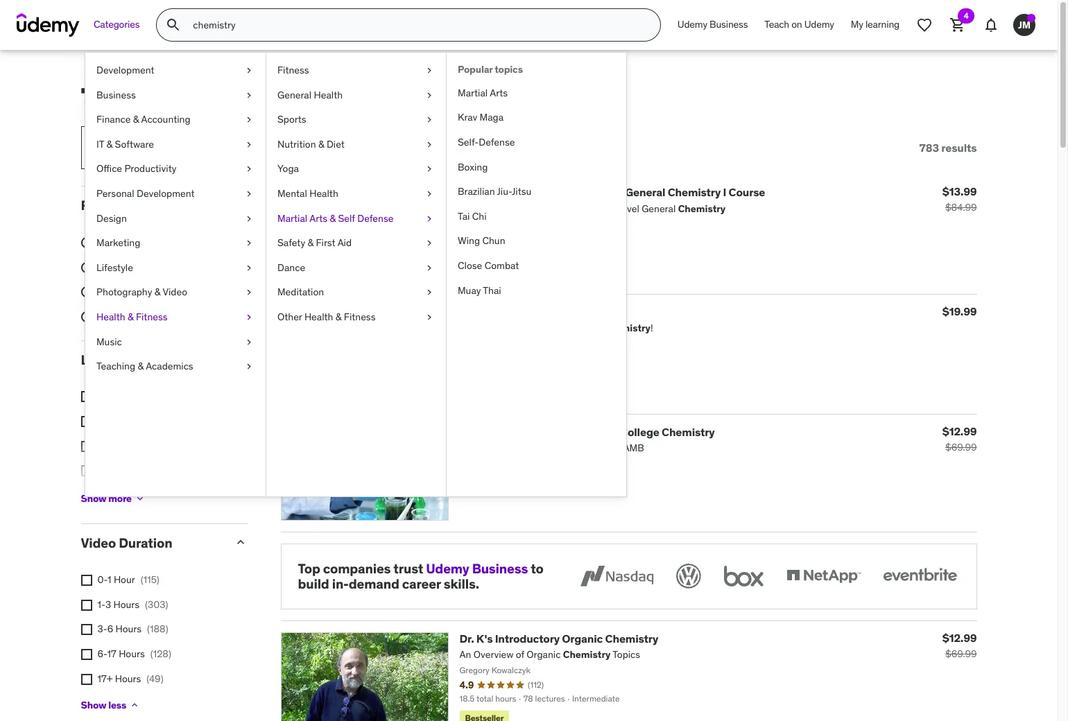 Task type: describe. For each thing, give the bounding box(es) containing it.
Search for anything text field
[[190, 13, 644, 37]]

hours for 3-6 hours
[[116, 623, 142, 636]]

college
[[620, 425, 659, 439]]

finance
[[96, 113, 131, 126]]

thai
[[483, 284, 501, 297]]

wing chun link
[[447, 229, 626, 254]]

show more button
[[81, 485, 146, 513]]

development link
[[85, 58, 266, 83]]

language
[[81, 351, 141, 368]]

xsmall image inside safety & first aid link
[[424, 237, 435, 250]]

introductory
[[495, 632, 560, 646]]

xsmall image for fitness
[[424, 64, 435, 77]]

nasdaq image
[[577, 561, 657, 591]]

top companies trust udemy business
[[298, 560, 528, 577]]

xsmall image inside marketing link
[[243, 237, 255, 250]]

xsmall image inside teaching & academics link
[[243, 360, 255, 374]]

close combat link
[[447, 254, 626, 279]]

wing
[[458, 235, 480, 247]]

0 horizontal spatial udemy
[[426, 560, 469, 577]]

small image
[[233, 536, 247, 550]]

up for 3.0 & up
[[173, 310, 184, 323]]

& for health & fitness
[[128, 311, 134, 323]]

less
[[108, 699, 126, 712]]

sports
[[277, 113, 306, 126]]

office productivity
[[96, 163, 176, 175]]

to
[[531, 560, 544, 577]]

$13.99 $84.99
[[942, 185, 977, 214]]

(188)
[[147, 623, 168, 636]]

xsmall image for dance
[[424, 261, 435, 275]]

& for nutrition & diet
[[318, 138, 324, 150]]

$69.99 for the complete high school and college chemistry
[[945, 441, 977, 453]]

0 horizontal spatial fitness
[[136, 311, 168, 323]]

box image
[[720, 561, 767, 591]]

finance & accounting
[[96, 113, 190, 126]]

4 link
[[941, 8, 975, 42]]

(115)
[[141, 574, 159, 586]]

categories
[[94, 18, 140, 31]]

1 horizontal spatial general
[[625, 185, 665, 199]]

diet
[[327, 138, 345, 150]]

& inside martial arts & self defense link
[[330, 212, 336, 224]]

$19.99
[[943, 304, 977, 318]]

health for mental health
[[310, 187, 338, 200]]

demand
[[349, 576, 399, 593]]

duration
[[119, 535, 172, 552]]

xsmall image inside the business link
[[243, 89, 255, 102]]

marketing
[[96, 237, 140, 249]]

1 vertical spatial video
[[81, 535, 116, 552]]

video inside 'link'
[[163, 286, 187, 299]]

martial for martial arts
[[458, 87, 488, 99]]

xsmall image for other health & fitness
[[424, 311, 435, 324]]

dance link
[[266, 256, 446, 280]]

783 for 783 results
[[920, 141, 939, 155]]

1 vertical spatial first
[[316, 237, 335, 249]]

dr. k's complete first semester general chemistry i course
[[460, 185, 765, 199]]

it & software link
[[85, 132, 266, 157]]

tai chi
[[458, 210, 487, 223]]

0 horizontal spatial general
[[277, 89, 312, 101]]

krav maga
[[458, 111, 504, 124]]

6-
[[97, 648, 107, 660]]

ratings button
[[81, 197, 222, 214]]

1 vertical spatial defense
[[357, 212, 394, 224]]

xsmall image for sports
[[424, 113, 435, 127]]

self
[[338, 212, 355, 224]]

teach on udemy
[[765, 18, 834, 31]]

0 vertical spatial complete
[[495, 185, 545, 199]]

jitsu
[[512, 185, 532, 198]]

you have alerts image
[[1027, 14, 1036, 22]]

& for teaching & academics
[[138, 360, 144, 373]]

udemy image
[[17, 13, 80, 37]]

other
[[277, 311, 302, 323]]

1-3 hours (303)
[[97, 598, 168, 611]]

xsmall image for nutrition & diet
[[424, 138, 435, 151]]

6
[[107, 623, 113, 636]]

in-
[[332, 576, 349, 593]]

small image
[[90, 141, 104, 155]]

1 vertical spatial development
[[137, 187, 195, 200]]

office
[[96, 163, 122, 175]]

meditation
[[277, 286, 324, 299]]

2 horizontal spatial fitness
[[344, 311, 376, 323]]

0 vertical spatial development
[[96, 64, 154, 76]]

xsmall image for meditation
[[424, 286, 435, 300]]

productivity
[[124, 163, 176, 175]]

companies
[[323, 560, 391, 577]]

office productivity link
[[85, 157, 266, 182]]

music link
[[85, 330, 266, 355]]

dr. k's introductory organic chemistry link
[[460, 632, 658, 646]]

xsmall image inside 'lifestyle' link
[[243, 261, 255, 275]]

português
[[97, 489, 142, 501]]

& for 3.5 & up
[[165, 285, 171, 298]]

teaching
[[96, 360, 135, 373]]

submit search image
[[165, 17, 182, 33]]

teaching & academics link
[[85, 355, 266, 379]]

brazilian jiu-jitsu
[[458, 185, 532, 198]]

filter button
[[81, 127, 142, 170]]

finance & accounting link
[[85, 108, 266, 132]]

udemy inside udemy business link
[[678, 18, 707, 31]]

hours for 1-3 hours
[[113, 598, 139, 611]]

krav maga link
[[447, 106, 626, 130]]

783 results
[[920, 141, 977, 155]]

fitness inside 'link'
[[277, 64, 309, 76]]

0-1 hour (115)
[[97, 574, 159, 586]]

0 vertical spatial udemy business link
[[669, 8, 756, 42]]

3.5
[[149, 285, 162, 298]]

nutrition & diet link
[[266, 132, 446, 157]]

(49)
[[147, 673, 163, 685]]

k's for introductory
[[476, 632, 493, 646]]

udemy business
[[678, 18, 748, 31]]

1 horizontal spatial defense
[[479, 136, 515, 148]]

business link
[[85, 83, 266, 108]]

17+ hours (49)
[[97, 673, 163, 685]]

1 vertical spatial complete
[[481, 425, 531, 439]]

shopping cart with 4 items image
[[950, 17, 966, 33]]

on
[[792, 18, 802, 31]]

$13.99
[[942, 185, 977, 199]]

0 horizontal spatial udemy business link
[[426, 560, 528, 577]]

xsmall image for music
[[243, 335, 255, 349]]

& for photography & video
[[155, 286, 160, 299]]

dr. for dr. k's complete first semester general chemistry i course
[[460, 185, 474, 199]]

martial arts & self defense element
[[446, 53, 626, 497]]

self-defense link
[[447, 130, 626, 155]]

design
[[96, 212, 127, 224]]

& for it & software
[[107, 138, 113, 150]]

build
[[298, 576, 329, 593]]

notifications image
[[983, 17, 1000, 33]]

close combat
[[458, 259, 519, 272]]

other health & fitness
[[277, 311, 376, 323]]

health for other health & fitness
[[304, 311, 333, 323]]

hours for 6-17 hours
[[119, 648, 145, 660]]

& inside other health & fitness link
[[336, 311, 342, 323]]

xsmall image inside martial arts & self defense link
[[424, 212, 435, 226]]

photography & video link
[[85, 280, 266, 305]]

xsmall image for health & fitness
[[243, 311, 255, 324]]

video duration
[[81, 535, 172, 552]]

mental health
[[277, 187, 338, 200]]

tai chi link
[[447, 204, 626, 229]]

health & fitness
[[96, 311, 168, 323]]

it
[[96, 138, 104, 150]]

top
[[298, 560, 320, 577]]

general health
[[277, 89, 343, 101]]



Task type: vqa. For each thing, say whether or not it's contained in the screenshot.
xsmall icon in the Marketing link
yes



Task type: locate. For each thing, give the bounding box(es) containing it.
popular topics
[[458, 63, 523, 76]]

martial down popular
[[458, 87, 488, 99]]

wing chun
[[458, 235, 505, 247]]

(303)
[[145, 598, 168, 611]]

1 horizontal spatial business
[[472, 560, 528, 577]]

0 vertical spatial $69.99
[[945, 441, 977, 453]]

$12.99 for dr. k's introductory organic chemistry
[[943, 631, 977, 645]]

xsmall image inside fitness 'link'
[[424, 64, 435, 77]]

& right the it
[[107, 138, 113, 150]]

xsmall image for mental health
[[424, 187, 435, 201]]

& for finance & accounting
[[133, 113, 139, 126]]

xsmall image for office productivity
[[243, 163, 255, 176]]

1 vertical spatial 783
[[920, 141, 939, 155]]

& inside teaching & academics link
[[138, 360, 144, 373]]

xsmall image for it & software
[[243, 138, 255, 151]]

show for show less
[[81, 699, 106, 712]]

chemistry right college
[[662, 425, 715, 439]]

0 vertical spatial martial
[[458, 87, 488, 99]]

udemy inside 'teach on udemy' link
[[804, 18, 834, 31]]

first left aid
[[316, 237, 335, 249]]

fitness down meditation link
[[344, 311, 376, 323]]

to build in-demand career skills.
[[298, 560, 544, 593]]

& inside the it & software link
[[107, 138, 113, 150]]

& right 3.5
[[165, 285, 171, 298]]

organic
[[562, 632, 603, 646]]

xsmall image
[[243, 89, 255, 102], [424, 89, 435, 102], [243, 113, 255, 127], [424, 212, 435, 226], [243, 237, 255, 250], [424, 237, 435, 250], [243, 261, 255, 275], [243, 286, 255, 300], [243, 360, 255, 374], [81, 391, 92, 403], [81, 416, 92, 427], [81, 466, 92, 477], [134, 493, 146, 505], [81, 600, 92, 611], [81, 649, 92, 660]]

fitness
[[277, 64, 309, 76], [136, 311, 168, 323], [344, 311, 376, 323]]

design link
[[85, 206, 266, 231]]

xsmall image inside "photography & video" 'link'
[[243, 286, 255, 300]]

xsmall image inside nutrition & diet link
[[424, 138, 435, 151]]

hour
[[114, 574, 135, 586]]

& inside nutrition & diet link
[[318, 138, 324, 150]]

first up tai chi link
[[548, 185, 571, 199]]

results up accounting
[[125, 82, 197, 110]]

arts for martial arts & self defense
[[310, 212, 327, 224]]

$84.99
[[945, 201, 977, 214]]

0-
[[97, 574, 108, 586]]

2 show from the top
[[81, 699, 106, 712]]

health for general health
[[314, 89, 343, 101]]

2 vertical spatial chemistry
[[605, 632, 658, 646]]

1-
[[97, 598, 105, 611]]

self-defense
[[458, 136, 515, 148]]

xsmall image inside yoga link
[[424, 163, 435, 176]]

xsmall image inside personal development link
[[243, 187, 255, 201]]

boxing link
[[447, 155, 626, 180]]

1 vertical spatial $12.99
[[943, 631, 977, 645]]

0 vertical spatial results
[[125, 82, 197, 110]]

1 vertical spatial general
[[625, 185, 665, 199]]

show
[[81, 492, 106, 505], [81, 699, 106, 712]]

business left teach at the top of the page
[[710, 18, 748, 31]]

2 vertical spatial business
[[472, 560, 528, 577]]

results for 783 results for "chemistry"
[[125, 82, 197, 110]]

self-
[[458, 136, 479, 148]]

0 vertical spatial dr.
[[460, 185, 474, 199]]

hours right 17
[[119, 648, 145, 660]]

xsmall image for development
[[243, 64, 255, 77]]

1 horizontal spatial 783
[[920, 141, 939, 155]]

xsmall image inside office productivity link
[[243, 163, 255, 176]]

arts inside martial arts link
[[490, 87, 508, 99]]

jiu-
[[497, 185, 512, 198]]

1 $12.99 from the top
[[943, 424, 977, 438]]

the complete high school and college chemistry link
[[460, 425, 715, 439]]

783 results for "chemistry"
[[81, 82, 362, 110]]

xsmall image inside development link
[[243, 64, 255, 77]]

development down office productivity link at the top
[[137, 187, 195, 200]]

martial arts & self defense link
[[266, 206, 446, 231]]

arts for martial arts
[[490, 87, 508, 99]]

1 dr. from the top
[[460, 185, 474, 199]]

k's left the introductory
[[476, 632, 493, 646]]

complete up tai chi link
[[495, 185, 545, 199]]

0 vertical spatial defense
[[479, 136, 515, 148]]

& down meditation link
[[336, 311, 342, 323]]

k's for complete
[[476, 185, 493, 199]]

1 vertical spatial up
[[173, 310, 184, 323]]

1 vertical spatial martial
[[277, 212, 307, 224]]

show less button
[[81, 692, 140, 719]]

chemistry left i
[[668, 185, 721, 199]]

hours right 17+
[[115, 673, 141, 685]]

high
[[534, 425, 558, 439]]

close
[[458, 259, 482, 272]]

show for show more
[[81, 492, 106, 505]]

xsmall image inside music link
[[243, 335, 255, 349]]

lifestyle link
[[85, 256, 266, 280]]

defense
[[479, 136, 515, 148], [357, 212, 394, 224]]

1 k's from the top
[[476, 185, 493, 199]]

2 dr. from the top
[[460, 632, 474, 646]]

3.5 & up
[[149, 285, 184, 298]]

1 horizontal spatial arts
[[490, 87, 508, 99]]

volkswagen image
[[673, 561, 704, 591]]

1 horizontal spatial results
[[941, 141, 977, 155]]

results up the $13.99
[[941, 141, 977, 155]]

2 $69.99 from the top
[[945, 648, 977, 660]]

& right finance
[[133, 113, 139, 126]]

martial for martial arts & self defense
[[277, 212, 307, 224]]

photography & video
[[96, 286, 187, 299]]

$12.99 for the complete high school and college chemistry
[[943, 424, 977, 438]]

0 vertical spatial business
[[710, 18, 748, 31]]

show left more
[[81, 492, 106, 505]]

tai
[[458, 210, 470, 223]]

1
[[108, 574, 111, 586]]

dr. for dr. k's introductory organic chemistry
[[460, 632, 474, 646]]

0 vertical spatial general
[[277, 89, 312, 101]]

6-17 hours (128)
[[97, 648, 171, 660]]

1 horizontal spatial video
[[163, 286, 187, 299]]

783
[[81, 82, 121, 110], [920, 141, 939, 155]]

udemy business link left teach at the top of the page
[[669, 8, 756, 42]]

teach
[[765, 18, 789, 31]]

hours right the 6
[[116, 623, 142, 636]]

xsmall image inside the it & software link
[[243, 138, 255, 151]]

martial down mental
[[277, 212, 307, 224]]

1 vertical spatial $69.99
[[945, 648, 977, 660]]

0 vertical spatial chemistry
[[668, 185, 721, 199]]

1 $12.99 $69.99 from the top
[[943, 424, 977, 453]]

aid
[[338, 237, 352, 249]]

up right 3.5
[[173, 285, 184, 298]]

783 for 783 results for "chemistry"
[[81, 82, 121, 110]]

popular
[[458, 63, 493, 76]]

3.0
[[149, 310, 163, 323]]

netapp image
[[783, 561, 863, 591]]

& left self
[[330, 212, 336, 224]]

chemistry for general
[[668, 185, 721, 199]]

personal development link
[[85, 182, 266, 206]]

2 horizontal spatial business
[[710, 18, 748, 31]]

xsmall image inside health & fitness link
[[243, 311, 255, 324]]

general right semester
[[625, 185, 665, 199]]

general up sports
[[277, 89, 312, 101]]

health up the music
[[96, 311, 125, 323]]

0 horizontal spatial arts
[[310, 212, 327, 224]]

& left diet
[[318, 138, 324, 150]]

skills.
[[444, 576, 479, 593]]

health up martial arts & self defense
[[310, 187, 338, 200]]

safety
[[277, 237, 305, 249]]

0 horizontal spatial results
[[125, 82, 197, 110]]

& inside "photography & video" 'link'
[[155, 286, 160, 299]]

martial arts
[[458, 87, 508, 99]]

xsmall image inside finance & accounting 'link'
[[243, 113, 255, 127]]

0 horizontal spatial 783
[[81, 82, 121, 110]]

up for 3.5 & up
[[173, 285, 184, 298]]

0 vertical spatial show
[[81, 492, 106, 505]]

defense down maga
[[479, 136, 515, 148]]

the
[[460, 425, 479, 439]]

defense right self
[[357, 212, 394, 224]]

1 $69.99 from the top
[[945, 441, 977, 453]]

& inside finance & accounting 'link'
[[133, 113, 139, 126]]

2 $12.99 from the top
[[943, 631, 977, 645]]

$12.99 $69.99 for dr. k's introductory organic chemistry
[[943, 631, 977, 660]]

brazilian
[[458, 185, 495, 198]]

0 vertical spatial $12.99 $69.99
[[943, 424, 977, 453]]

0 horizontal spatial martial
[[277, 212, 307, 224]]

dr. up tai at left
[[460, 185, 474, 199]]

xsmall image for personal development
[[243, 187, 255, 201]]

results for 783 results
[[941, 141, 977, 155]]

up
[[173, 285, 184, 298], [173, 310, 184, 323]]

xsmall image for show less
[[129, 700, 140, 711]]

other health & fitness link
[[266, 305, 446, 330]]

show more
[[81, 492, 132, 505]]

development
[[96, 64, 154, 76], [137, 187, 195, 200]]

3.0 & up
[[149, 310, 184, 323]]

k's left jiu-
[[476, 185, 493, 199]]

show left 'less'
[[81, 699, 106, 712]]

xsmall image inside design link
[[243, 212, 255, 226]]

fitness up ""chemistry""
[[277, 64, 309, 76]]

dr. down skills. at the left bottom
[[460, 632, 474, 646]]

music
[[96, 335, 122, 348]]

fitness down 3.5
[[136, 311, 168, 323]]

xsmall image
[[243, 64, 255, 77], [424, 64, 435, 77], [424, 113, 435, 127], [243, 138, 255, 151], [424, 138, 435, 151], [243, 163, 255, 176], [424, 163, 435, 176], [243, 187, 255, 201], [424, 187, 435, 201], [243, 212, 255, 226], [424, 261, 435, 275], [424, 286, 435, 300], [243, 311, 255, 324], [424, 311, 435, 324], [243, 335, 255, 349], [81, 441, 92, 452], [81, 575, 92, 586], [81, 625, 92, 636], [81, 674, 92, 685], [129, 700, 140, 711]]

chun
[[482, 235, 505, 247]]

1 show from the top
[[81, 492, 106, 505]]

"chemistry"
[[236, 82, 362, 110]]

& right safety
[[308, 237, 314, 249]]

$12.99 $69.99
[[943, 424, 977, 453], [943, 631, 977, 660]]

complete right the
[[481, 425, 531, 439]]

2 $12.99 $69.99 from the top
[[943, 631, 977, 660]]

783 inside 783 results status
[[920, 141, 939, 155]]

video right 3.5
[[163, 286, 187, 299]]

general health link
[[266, 83, 446, 108]]

xsmall image for design
[[243, 212, 255, 226]]

xsmall image inside meditation link
[[424, 286, 435, 300]]

health down fitness 'link'
[[314, 89, 343, 101]]

1 horizontal spatial udemy business link
[[669, 8, 756, 42]]

xsmall image inside mental health link
[[424, 187, 435, 201]]

safety & first aid link
[[266, 231, 446, 256]]

filter
[[106, 141, 133, 155]]

results inside status
[[941, 141, 977, 155]]

1 horizontal spatial udemy
[[678, 18, 707, 31]]

1 horizontal spatial fitness
[[277, 64, 309, 76]]

0 vertical spatial $12.99
[[943, 424, 977, 438]]

0 vertical spatial 783
[[81, 82, 121, 110]]

video up 0-
[[81, 535, 116, 552]]

for
[[202, 82, 232, 110]]

1 vertical spatial $12.99 $69.99
[[943, 631, 977, 660]]

muay thai
[[458, 284, 501, 297]]

0 horizontal spatial business
[[96, 89, 136, 101]]

xsmall image inside other health & fitness link
[[424, 311, 435, 324]]

& left 3.0
[[128, 311, 134, 323]]

business up finance
[[96, 89, 136, 101]]

sports link
[[266, 108, 446, 132]]

$12.99 $69.99 for the complete high school and college chemistry
[[943, 424, 977, 453]]

& for 3.0 & up
[[165, 310, 171, 323]]

muay
[[458, 284, 481, 297]]

1 vertical spatial udemy business link
[[426, 560, 528, 577]]

eventbrite image
[[880, 561, 960, 591]]

career
[[402, 576, 441, 593]]

&
[[133, 113, 139, 126], [107, 138, 113, 150], [318, 138, 324, 150], [330, 212, 336, 224], [308, 237, 314, 249], [165, 285, 171, 298], [155, 286, 160, 299], [165, 310, 171, 323], [128, 311, 134, 323], [336, 311, 342, 323], [138, 360, 144, 373]]

yoga
[[277, 163, 299, 175]]

martial arts link
[[447, 81, 626, 106]]

1 horizontal spatial first
[[548, 185, 571, 199]]

0 vertical spatial first
[[548, 185, 571, 199]]

& for safety & first aid
[[308, 237, 314, 249]]

3-6 hours (188)
[[97, 623, 168, 636]]

1 vertical spatial k's
[[476, 632, 493, 646]]

software
[[115, 138, 154, 150]]

0 vertical spatial arts
[[490, 87, 508, 99]]

0 horizontal spatial first
[[316, 237, 335, 249]]

$69.99 for dr. k's introductory organic chemistry
[[945, 648, 977, 660]]

783 results status
[[920, 141, 977, 155]]

xsmall image inside dance link
[[424, 261, 435, 275]]

udemy business link left to on the bottom of page
[[426, 560, 528, 577]]

1 vertical spatial chemistry
[[662, 425, 715, 439]]

health right other
[[304, 311, 333, 323]]

hours right 3
[[113, 598, 139, 611]]

2 horizontal spatial udemy
[[804, 18, 834, 31]]

jm
[[1018, 18, 1031, 31]]

xsmall image for yoga
[[424, 163, 435, 176]]

xsmall image inside show less button
[[129, 700, 140, 711]]

muay thai link
[[447, 279, 626, 303]]

development down categories dropdown button
[[96, 64, 154, 76]]

learning
[[866, 18, 900, 31]]

arts inside martial arts & self defense link
[[310, 212, 327, 224]]

categories button
[[85, 8, 148, 42]]

& up 3.0
[[155, 286, 160, 299]]

mental health link
[[266, 182, 446, 206]]

0 vertical spatial k's
[[476, 185, 493, 199]]

0 vertical spatial up
[[173, 285, 184, 298]]

1 vertical spatial dr.
[[460, 632, 474, 646]]

17
[[107, 648, 116, 660]]

1 vertical spatial arts
[[310, 212, 327, 224]]

wishlist image
[[916, 17, 933, 33]]

up right 3.0
[[173, 310, 184, 323]]

0 vertical spatial video
[[163, 286, 187, 299]]

trust
[[394, 560, 423, 577]]

mental
[[277, 187, 307, 200]]

chemistry for college
[[662, 425, 715, 439]]

my learning link
[[843, 8, 908, 42]]

xsmall image inside sports "link"
[[424, 113, 435, 127]]

2 k's from the top
[[476, 632, 493, 646]]

& right 3.0
[[165, 310, 171, 323]]

1 horizontal spatial martial
[[458, 87, 488, 99]]

arts up the safety & first aid
[[310, 212, 327, 224]]

jm link
[[1008, 8, 1041, 42]]

1 vertical spatial results
[[941, 141, 977, 155]]

accounting
[[141, 113, 190, 126]]

safety & first aid
[[277, 237, 352, 249]]

1 vertical spatial show
[[81, 699, 106, 712]]

business left to on the bottom of page
[[472, 560, 528, 577]]

xsmall image inside show more button
[[134, 493, 146, 505]]

3
[[105, 598, 111, 611]]

lifestyle
[[96, 261, 133, 274]]

& inside health & fitness link
[[128, 311, 134, 323]]

& inside safety & first aid link
[[308, 237, 314, 249]]

0 horizontal spatial video
[[81, 535, 116, 552]]

1 vertical spatial business
[[96, 89, 136, 101]]

& right teaching
[[138, 360, 144, 373]]

arts down popular topics
[[490, 87, 508, 99]]

hours
[[113, 598, 139, 611], [116, 623, 142, 636], [119, 648, 145, 660], [115, 673, 141, 685]]

xsmall image inside the general health link
[[424, 89, 435, 102]]

chemistry right organic
[[605, 632, 658, 646]]

0 horizontal spatial defense
[[357, 212, 394, 224]]



